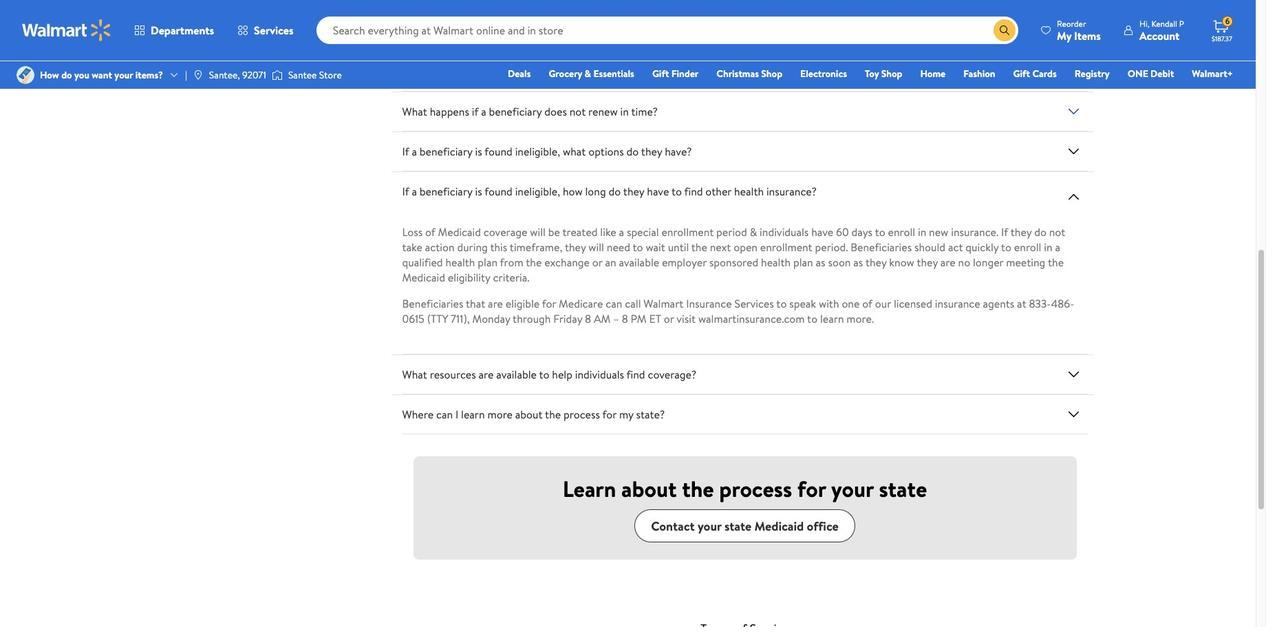 Task type: vqa. For each thing, say whether or not it's contained in the screenshot.
at
yes



Task type: locate. For each thing, give the bounding box(es) containing it.
is
[[475, 144, 482, 159], [475, 184, 482, 199]]

christmas shop link
[[711, 66, 789, 81]]

are right resources
[[479, 367, 494, 382]]

p
[[1180, 18, 1185, 29]]

find left other on the top right of the page
[[685, 184, 703, 199]]

& right grocery
[[585, 67, 591, 81]]

treated
[[563, 225, 598, 240]]

1 horizontal spatial services
[[735, 296, 774, 311]]

find left coverage?
[[627, 367, 646, 382]]

one
[[1128, 67, 1149, 81]]

0 vertical spatial individuals
[[760, 225, 809, 240]]

learn right i
[[461, 407, 485, 422]]

0 horizontal spatial of
[[425, 225, 436, 240]]

how
[[402, 64, 424, 79], [40, 68, 59, 82]]

1 horizontal spatial can
[[606, 296, 623, 311]]

plan left period.
[[794, 255, 814, 270]]

shop right 'christmas'
[[762, 67, 783, 81]]

if a beneficiary is found ineligible, how long do they have to find other health insurance? image
[[1066, 189, 1083, 205]]

how do you want your items?
[[40, 68, 163, 82]]

what
[[402, 24, 427, 39], [402, 104, 427, 119], [402, 367, 427, 382]]

2 horizontal spatial your
[[832, 474, 874, 504]]

& right the period
[[750, 225, 758, 240]]

what happens if a beneficiary does not renew in time? image
[[1066, 104, 1083, 120]]

available up more
[[497, 367, 537, 382]]

in up the 833-
[[1045, 240, 1053, 255]]

they left have?
[[642, 144, 663, 159]]

that
[[466, 296, 486, 311]]

learn left more.
[[821, 311, 844, 327]]

more
[[488, 407, 513, 422]]

or inside "loss of medicaid coverage will be treated like a special enrollment period & individuals have 60 days to enroll in new insurance. if they do not take action during this timeframe, they will need to wait until the next open enrollment period. beneficiaries should act quickly to enroll in a qualified health plan from the exchange or an available employer sponsored health plan as soon as they know they are no longer meeting the medicaid eligibility criteria."
[[593, 255, 603, 270]]

or
[[593, 255, 603, 270], [664, 311, 674, 327]]

beneficiary
[[489, 104, 542, 119], [420, 144, 473, 159], [420, 184, 473, 199]]

0 horizontal spatial process
[[564, 407, 600, 422]]

today?
[[562, 24, 594, 39]]

1 horizontal spatial or
[[664, 311, 674, 327]]

1 horizontal spatial 8
[[622, 311, 628, 327]]

the right until
[[692, 240, 708, 255]]

1 vertical spatial what
[[402, 104, 427, 119]]

1 vertical spatial about
[[622, 474, 677, 504]]

of
[[425, 225, 436, 240], [863, 296, 873, 311]]

what happens if a beneficiary does not renew in time?
[[402, 104, 658, 119]]

beneficiaries inside "loss of medicaid coverage will be treated like a special enrollment period & individuals have 60 days to enroll in new insurance. if they do not take action during this timeframe, they will need to wait until the next open enrollment period. beneficiaries should act quickly to enroll in a qualified health plan from the exchange or an available employer sponsored health plan as soon as they know they are no longer meeting the medicaid eligibility criteria."
[[851, 240, 912, 255]]

about up the contact
[[622, 474, 677, 504]]

beneficiary up loss
[[420, 184, 473, 199]]

found for what
[[485, 144, 513, 159]]

need inside "loss of medicaid coverage will be treated like a special enrollment period & individuals have 60 days to enroll in new insurance. if they do not take action during this timeframe, they will need to wait until the next open enrollment period. beneficiaries should act quickly to enroll in a qualified health plan from the exchange or an available employer sponsored health plan as soon as they know they are no longer meeting the medicaid eligibility criteria."
[[607, 240, 631, 255]]

where can i learn more about the process for my state? image
[[1066, 406, 1083, 423]]

are inside "loss of medicaid coverage will be treated like a special enrollment period & individuals have 60 days to enroll in new insurance. if they do not take action during this timeframe, they will need to wait until the next open enrollment period. beneficiaries should act quickly to enroll in a qualified health plan from the exchange or an available employer sponsored health plan as soon as they know they are no longer meeting the medicaid eligibility criteria."
[[941, 255, 956, 270]]

0 vertical spatial services
[[254, 23, 294, 38]]

special
[[627, 225, 659, 240]]

0 vertical spatial what
[[402, 24, 427, 39]]

options
[[589, 144, 624, 159]]

et
[[650, 311, 662, 327]]

your right want in the top left of the page
[[115, 68, 133, 82]]

0 vertical spatial available
[[619, 255, 660, 270]]

1 what from the top
[[402, 24, 427, 39]]

ineligible, left the what
[[515, 144, 561, 159]]

the right "from"
[[526, 255, 542, 270]]

is up during
[[475, 184, 482, 199]]

have up special
[[647, 184, 669, 199]]

gift finder
[[653, 67, 699, 81]]

individuals right help
[[575, 367, 624, 382]]

1 horizontal spatial of
[[863, 296, 873, 311]]

state
[[879, 474, 928, 504], [725, 518, 752, 535]]

health right qualified
[[446, 255, 475, 270]]

1 vertical spatial ineligible,
[[515, 184, 561, 199]]

departments button
[[123, 14, 226, 47]]

can left i
[[436, 407, 453, 422]]

can left the call
[[606, 296, 623, 311]]

to left with
[[808, 311, 818, 327]]

0 vertical spatial ineligible,
[[515, 144, 561, 159]]

beneficiaries that are eligible for medicare can call walmart insurance services to speak with one of our licensed insurance agents at 833-486- 0615 (tty 711), monday through friday 8 am – 8 pm et or visit walmartinsurance.com to learn more.
[[402, 296, 1075, 327]]

ineligible, for how
[[515, 184, 561, 199]]

of inside "loss of medicaid coverage will be treated like a special enrollment period & individuals have 60 days to enroll in new insurance. if they do not take action during this timeframe, they will need to wait until the next open enrollment period. beneficiaries should act quickly to enroll in a qualified health plan from the exchange or an available employer sponsored health plan as soon as they know they are no longer meeting the medicaid eligibility criteria."
[[425, 225, 436, 240]]

0 vertical spatial for
[[542, 296, 556, 311]]

for right eligible
[[542, 296, 556, 311]]

what for what do beneficiaries need to do today?
[[402, 24, 427, 39]]

have inside "loss of medicaid coverage will be treated like a special enrollment period & individuals have 60 days to enroll in new insurance. if they do not take action during this timeframe, they will need to wait until the next open enrollment period. beneficiaries should act quickly to enroll in a qualified health plan from the exchange or an available employer sponsored health plan as soon as they know they are no longer meeting the medicaid eligibility criteria."
[[812, 225, 834, 240]]

2 vertical spatial your
[[698, 518, 722, 535]]

1 vertical spatial have
[[812, 225, 834, 240]]

found
[[485, 144, 513, 159], [485, 184, 513, 199]]

1 vertical spatial individuals
[[575, 367, 624, 382]]

store
[[319, 68, 342, 82]]

2 horizontal spatial need
[[633, 64, 657, 79]]

1 vertical spatial for
[[603, 407, 617, 422]]

2 ineligible, from the top
[[515, 184, 561, 199]]

ineligible, left how on the top of page
[[515, 184, 561, 199]]

santee
[[288, 68, 317, 82]]

0 vertical spatial or
[[593, 255, 603, 270]]

 image
[[272, 68, 283, 82]]

 image for santee, 92071
[[193, 70, 204, 81]]

8 left am
[[585, 311, 592, 327]]

1 horizontal spatial learn
[[821, 311, 844, 327]]

1 found from the top
[[485, 144, 513, 159]]

2 found from the top
[[485, 184, 513, 199]]

process up contact your state medicaid office link
[[720, 474, 793, 504]]

will left be
[[530, 225, 546, 240]]

2 vertical spatial if
[[1002, 225, 1009, 240]]

1 horizontal spatial as
[[854, 255, 864, 270]]

beneficiary down "deals" link
[[489, 104, 542, 119]]

beneficiaries up the what happens if a beneficiary does not renew in time?
[[491, 64, 551, 79]]

am
[[594, 311, 611, 327]]

1 horizontal spatial state
[[879, 474, 928, 504]]

individuals down insurance?
[[760, 225, 809, 240]]

your up the office
[[832, 474, 874, 504]]

individuals
[[760, 225, 809, 240], [575, 367, 624, 382]]

0 horizontal spatial beneficiaries
[[402, 296, 464, 311]]

enrollment up employer
[[662, 225, 714, 240]]

2 vertical spatial need
[[607, 240, 631, 255]]

1 horizontal spatial know
[[890, 255, 915, 270]]

your
[[115, 68, 133, 82], [832, 474, 874, 504], [698, 518, 722, 535]]

are right 'that' in the top of the page
[[488, 296, 503, 311]]

0 vertical spatial need
[[508, 24, 532, 39]]

1 horizontal spatial in
[[918, 225, 927, 240]]

search icon image
[[1000, 25, 1011, 36]]

are inside beneficiaries that are eligible for medicare can call walmart insurance services to speak with one of our licensed insurance agents at 833-486- 0615 (tty 711), monday through friday 8 am – 8 pm et or visit walmartinsurance.com to learn more.
[[488, 296, 503, 311]]

0 horizontal spatial services
[[254, 23, 294, 38]]

2 vertical spatial what
[[402, 367, 427, 382]]

0 horizontal spatial learn
[[461, 407, 485, 422]]

monday
[[473, 311, 511, 327]]

0 vertical spatial of
[[425, 225, 436, 240]]

2 is from the top
[[475, 184, 482, 199]]

2 shop from the left
[[882, 67, 903, 81]]

plan left "from"
[[478, 255, 498, 270]]

know
[[554, 64, 579, 79], [890, 255, 915, 270]]

1 vertical spatial not
[[1050, 225, 1066, 240]]

1 horizontal spatial your
[[698, 518, 722, 535]]

beneficiaries right 60
[[851, 240, 912, 255]]

for up the office
[[798, 474, 826, 504]]

are for beneficiaries that are eligible for medicare can call walmart insurance services to speak with one of our licensed insurance agents at 833-486- 0615 (tty 711), monday through friday 8 am – 8 pm et or visit walmartinsurance.com to learn more.
[[488, 296, 503, 311]]

to left help
[[539, 367, 550, 382]]

2 horizontal spatial will
[[589, 240, 604, 255]]

1 vertical spatial found
[[485, 184, 513, 199]]

1 horizontal spatial gift
[[1014, 67, 1031, 81]]

need up deals
[[508, 24, 532, 39]]

in left time?
[[621, 104, 629, 119]]

help
[[552, 367, 573, 382]]

call
[[625, 296, 641, 311]]

a
[[481, 104, 487, 119], [412, 144, 417, 159], [412, 184, 417, 199], [619, 225, 624, 240], [1056, 240, 1061, 255]]

 image left you
[[17, 66, 34, 84]]

know left when
[[554, 64, 579, 79]]

2 gift from the left
[[1014, 67, 1031, 81]]

services right "insurance"
[[735, 296, 774, 311]]

what for what resources are available to help individuals find coverage?
[[402, 367, 427, 382]]

process
[[564, 407, 600, 422], [720, 474, 793, 504]]

1 horizontal spatial  image
[[193, 70, 204, 81]]

0 horizontal spatial about
[[516, 407, 543, 422]]

0 horizontal spatial have
[[647, 184, 669, 199]]

found up "coverage" at the left top of the page
[[485, 184, 513, 199]]

enrollment right open
[[761, 240, 813, 255]]

gift left cards in the right of the page
[[1014, 67, 1031, 81]]

2 as from the left
[[854, 255, 864, 270]]

gift left act?
[[653, 67, 669, 81]]

0 vertical spatial found
[[485, 144, 513, 159]]

act
[[949, 240, 964, 255]]

beneficiary for if a beneficiary is found ineligible, what options do they have?
[[420, 144, 473, 159]]

where can i learn more about the process for my state?
[[402, 407, 665, 422]]

pm
[[631, 311, 647, 327]]

are left no
[[941, 255, 956, 270]]

how for how do you want your items?
[[40, 68, 59, 82]]

enroll left new
[[889, 225, 916, 240]]

1 horizontal spatial how
[[402, 64, 424, 79]]

0 horizontal spatial available
[[497, 367, 537, 382]]

1 horizontal spatial available
[[619, 255, 660, 270]]

employer
[[662, 255, 707, 270]]

1 gift from the left
[[653, 67, 669, 81]]

to right quickly
[[1002, 240, 1012, 255]]

shop right 'toy'
[[882, 67, 903, 81]]

2 what from the top
[[402, 104, 427, 119]]

1 vertical spatial state
[[725, 518, 752, 535]]

have left 60
[[812, 225, 834, 240]]

0 horizontal spatial &
[[585, 67, 591, 81]]

deals
[[508, 67, 531, 81]]

account
[[1140, 28, 1180, 43]]

 image
[[17, 66, 34, 84], [193, 70, 204, 81]]

–
[[614, 311, 620, 327]]

happens
[[430, 104, 469, 119]]

1 shop from the left
[[762, 67, 783, 81]]

process down help
[[564, 407, 600, 422]]

learn
[[563, 474, 617, 504]]

your right the contact
[[698, 518, 722, 535]]

486-
[[1052, 296, 1075, 311]]

office
[[807, 518, 839, 535]]

beneficiary down happens
[[420, 144, 473, 159]]

services
[[254, 23, 294, 38], [735, 296, 774, 311]]

is down if
[[475, 144, 482, 159]]

as right soon
[[854, 255, 864, 270]]

2 horizontal spatial for
[[798, 474, 826, 504]]

do inside "loss of medicaid coverage will be treated like a special enrollment period & individuals have 60 days to enroll in new insurance. if they do not take action during this timeframe, they will need to wait until the next open enrollment period. beneficiaries should act quickly to enroll in a qualified health plan from the exchange or an available employer sponsored health plan as soon as they know they are no longer meeting the medicaid eligibility criteria."
[[1035, 225, 1047, 240]]

ineligible, for what
[[515, 144, 561, 159]]

1 vertical spatial can
[[436, 407, 453, 422]]

learn inside beneficiaries that are eligible for medicare can call walmart insurance services to speak with one of our licensed insurance agents at 833-486- 0615 (tty 711), monday through friday 8 am – 8 pm et or visit walmartinsurance.com to learn more.
[[821, 311, 844, 327]]

my
[[1058, 28, 1072, 43]]

1 is from the top
[[475, 144, 482, 159]]

or inside beneficiaries that are eligible for medicare can call walmart insurance services to speak with one of our licensed insurance agents at 833-486- 0615 (tty 711), monday through friday 8 am – 8 pm et or visit walmartinsurance.com to learn more.
[[664, 311, 674, 327]]

they up meeting at the top right of the page
[[1011, 225, 1032, 240]]

0 vertical spatial process
[[564, 407, 600, 422]]

1 vertical spatial of
[[863, 296, 873, 311]]

services up "92071"
[[254, 23, 294, 38]]

of right loss
[[425, 225, 436, 240]]

to left act?
[[659, 64, 670, 79]]

1 horizontal spatial beneficiaries
[[851, 240, 912, 255]]

1 ineligible, from the top
[[515, 144, 561, 159]]

debit
[[1151, 67, 1175, 81]]

like
[[601, 225, 617, 240]]

state?
[[636, 407, 665, 422]]

not inside "loss of medicaid coverage will be treated like a special enrollment period & individuals have 60 days to enroll in new insurance. if they do not take action during this timeframe, they will need to wait until the next open enrollment period. beneficiaries should act quickly to enroll in a qualified health plan from the exchange or an available employer sponsored health plan as soon as they know they are no longer meeting the medicaid eligibility criteria."
[[1050, 225, 1066, 240]]

0 horizontal spatial will
[[427, 64, 443, 79]]

0 vertical spatial if
[[402, 144, 409, 159]]

2 vertical spatial are
[[479, 367, 494, 382]]

1 vertical spatial are
[[488, 296, 503, 311]]

0 vertical spatial have
[[647, 184, 669, 199]]

for for that
[[542, 296, 556, 311]]

about
[[516, 407, 543, 422], [622, 474, 677, 504]]

medicare
[[559, 296, 603, 311]]

timeframe,
[[510, 240, 563, 255]]

 image for how do you want your items?
[[17, 66, 34, 84]]

ineligible,
[[515, 144, 561, 159], [515, 184, 561, 199]]

1 vertical spatial if
[[402, 184, 409, 199]]

of left our
[[863, 296, 873, 311]]

at
[[1018, 296, 1027, 311]]

0 horizontal spatial for
[[542, 296, 556, 311]]

0 horizontal spatial or
[[593, 255, 603, 270]]

0 vertical spatial &
[[585, 67, 591, 81]]

1 horizontal spatial plan
[[794, 255, 814, 270]]

santee, 92071
[[209, 68, 266, 82]]

2 vertical spatial beneficiary
[[420, 184, 473, 199]]

0 horizontal spatial how
[[40, 68, 59, 82]]

will up happens
[[427, 64, 443, 79]]

beneficiaries up "deals" link
[[445, 24, 505, 39]]

0 horizontal spatial not
[[570, 104, 586, 119]]

can
[[606, 296, 623, 311], [436, 407, 453, 422]]

need left wait
[[607, 240, 631, 255]]

or right et
[[664, 311, 674, 327]]

of inside beneficiaries that are eligible for medicare can call walmart insurance services to speak with one of our licensed insurance agents at 833-486- 0615 (tty 711), monday through friday 8 am – 8 pm et or visit walmartinsurance.com to learn more.
[[863, 296, 873, 311]]

walmartinsurance.com
[[699, 311, 805, 327]]

toy
[[865, 67, 879, 81]]

6
[[1226, 15, 1231, 27]]

as left soon
[[816, 255, 826, 270]]

1 horizontal spatial enrollment
[[761, 240, 813, 255]]

kendall
[[1152, 18, 1178, 29]]

will left an
[[589, 240, 604, 255]]

fashion
[[964, 67, 996, 81]]

0 horizontal spatial 8
[[585, 311, 592, 327]]

0 horizontal spatial as
[[816, 255, 826, 270]]

0 horizontal spatial gift
[[653, 67, 669, 81]]

medicaid left the office
[[755, 518, 804, 535]]

92071
[[242, 68, 266, 82]]

fashion link
[[958, 66, 1002, 81]]

1 vertical spatial know
[[890, 255, 915, 270]]

3 what from the top
[[402, 367, 427, 382]]

beneficiaries down qualified
[[402, 296, 464, 311]]

found down the what happens if a beneficiary does not renew in time?
[[485, 144, 513, 159]]

0 vertical spatial learn
[[821, 311, 844, 327]]

available
[[619, 255, 660, 270], [497, 367, 537, 382]]

711),
[[451, 311, 470, 327]]

0 vertical spatial can
[[606, 296, 623, 311]]

1 vertical spatial or
[[664, 311, 674, 327]]

1 horizontal spatial not
[[1050, 225, 1066, 240]]

0 vertical spatial beneficiaries
[[851, 240, 912, 255]]

if inside "loss of medicaid coverage will be treated like a special enrollment period & individuals have 60 days to enroll in new insurance. if they do not take action during this timeframe, they will need to wait until the next open enrollment period. beneficiaries should act quickly to enroll in a qualified health plan from the exchange or an available employer sponsored health plan as soon as they know they are no longer meeting the medicaid eligibility criteria."
[[1002, 225, 1009, 240]]

2 plan from the left
[[794, 255, 814, 270]]

need left act?
[[633, 64, 657, 79]]

1 horizontal spatial shop
[[882, 67, 903, 81]]

available right an
[[619, 255, 660, 270]]

with
[[819, 296, 840, 311]]

about right more
[[516, 407, 543, 422]]

how
[[563, 184, 583, 199]]

for inside beneficiaries that are eligible for medicare can call walmart insurance services to speak with one of our licensed insurance agents at 833-486- 0615 (tty 711), monday through friday 8 am – 8 pm et or visit walmartinsurance.com to learn more.
[[542, 296, 556, 311]]

0 horizontal spatial your
[[115, 68, 133, 82]]

know left "should"
[[890, 255, 915, 270]]

0 vertical spatial beneficiary
[[489, 104, 542, 119]]

if for if a beneficiary is found ineligible, how long do they have to find other health insurance?
[[402, 184, 409, 199]]

1 vertical spatial beneficiaries
[[402, 296, 464, 311]]

is for if a beneficiary is found ineligible, how long do they have to find other health insurance?
[[475, 184, 482, 199]]

plan
[[478, 255, 498, 270], [794, 255, 814, 270]]

enroll right longer
[[1015, 240, 1042, 255]]

1 vertical spatial process
[[720, 474, 793, 504]]

0 horizontal spatial plan
[[478, 255, 498, 270]]

in left new
[[918, 225, 927, 240]]

8 right –
[[622, 311, 628, 327]]

speak
[[790, 296, 817, 311]]

or left an
[[593, 255, 603, 270]]

1 vertical spatial &
[[750, 225, 758, 240]]

 image right |
[[193, 70, 204, 81]]

my
[[620, 407, 634, 422]]



Task type: describe. For each thing, give the bounding box(es) containing it.
should
[[915, 240, 946, 255]]

items
[[1075, 28, 1102, 43]]

1 as from the left
[[816, 255, 826, 270]]

eligibility
[[448, 270, 491, 285]]

health right open
[[762, 255, 791, 270]]

Walmart Site-Wide search field
[[316, 17, 1019, 44]]

toy shop
[[865, 67, 903, 81]]

reorder
[[1058, 18, 1087, 29]]

want
[[92, 68, 112, 82]]

are for what resources are available to help individuals find coverage?
[[479, 367, 494, 382]]

they right be
[[565, 240, 586, 255]]

agents
[[983, 296, 1015, 311]]

coverage
[[484, 225, 528, 240]]

what for what happens if a beneficiary does not renew in time?
[[402, 104, 427, 119]]

0 vertical spatial beneficiaries
[[445, 24, 505, 39]]

walmart+ link
[[1187, 66, 1240, 81]]

if a beneficiary is found ineligible, how long do they have to find other health insurance?
[[402, 184, 817, 199]]

0 horizontal spatial in
[[621, 104, 629, 119]]

insurance
[[687, 296, 732, 311]]

|
[[185, 68, 187, 82]]

0 horizontal spatial can
[[436, 407, 453, 422]]

be
[[548, 225, 560, 240]]

to left speak at top
[[777, 296, 787, 311]]

this
[[490, 240, 508, 255]]

gift for gift cards
[[1014, 67, 1031, 81]]

services button
[[226, 14, 305, 47]]

hi, kendall p account
[[1140, 18, 1185, 43]]

1 plan from the left
[[478, 255, 498, 270]]

our
[[876, 296, 892, 311]]

60
[[837, 225, 849, 240]]

1 8 from the left
[[585, 311, 592, 327]]

0 horizontal spatial state
[[725, 518, 752, 535]]

0 vertical spatial know
[[554, 64, 579, 79]]

open
[[734, 240, 758, 255]]

they right "long"
[[624, 184, 645, 199]]

what do beneficiaries need to do today?
[[402, 24, 594, 39]]

how will medicaid beneficiaries know when they need to act?
[[402, 64, 692, 79]]

what
[[563, 144, 586, 159]]

1 horizontal spatial about
[[622, 474, 677, 504]]

they left act
[[917, 255, 938, 270]]

1 horizontal spatial will
[[530, 225, 546, 240]]

the up the contact
[[682, 474, 714, 504]]

you
[[74, 68, 89, 82]]

walmart image
[[22, 19, 112, 41]]

what resources are available to help individuals find coverage? image
[[1066, 367, 1083, 383]]

beneficiary for if a beneficiary is found ineligible, how long do they have to find other health insurance?
[[420, 184, 473, 199]]

medicaid down take
[[402, 270, 445, 285]]

registry link
[[1069, 66, 1117, 81]]

reorder my items
[[1058, 18, 1102, 43]]

wait
[[646, 240, 666, 255]]

sponsored
[[710, 255, 759, 270]]

is for if a beneficiary is found ineligible, what options do they have?
[[475, 144, 482, 159]]

0 vertical spatial your
[[115, 68, 133, 82]]

have?
[[665, 144, 692, 159]]

coverage?
[[648, 367, 697, 382]]

grocery & essentials
[[549, 67, 635, 81]]

loss
[[402, 225, 423, 240]]

insurance
[[936, 296, 981, 311]]

for for about
[[798, 474, 826, 504]]

exchange
[[545, 255, 590, 270]]

cards
[[1033, 67, 1057, 81]]

grocery
[[549, 67, 583, 81]]

how for how will medicaid beneficiaries know when they need to act?
[[402, 64, 424, 79]]

more.
[[847, 311, 874, 327]]

0 horizontal spatial enrollment
[[662, 225, 714, 240]]

where
[[402, 407, 434, 422]]

1 vertical spatial need
[[633, 64, 657, 79]]

if a beneficiary is found ineligible, what options do they have?
[[402, 144, 692, 159]]

eligible
[[506, 296, 540, 311]]

to down have?
[[672, 184, 682, 199]]

gift finder link
[[646, 66, 705, 81]]

& inside grocery & essentials link
[[585, 67, 591, 81]]

renew
[[589, 104, 618, 119]]

they right when
[[610, 64, 631, 79]]

toy shop link
[[859, 66, 909, 81]]

1 vertical spatial available
[[497, 367, 537, 382]]

medicaid up if
[[445, 64, 488, 79]]

$187.37
[[1212, 34, 1233, 43]]

(tty
[[427, 311, 448, 327]]

items?
[[135, 68, 163, 82]]

gift cards
[[1014, 67, 1057, 81]]

departments
[[151, 23, 214, 38]]

i
[[456, 407, 459, 422]]

1 vertical spatial learn
[[461, 407, 485, 422]]

period.
[[816, 240, 849, 255]]

if for if a beneficiary is found ineligible, what options do they have?
[[402, 144, 409, 159]]

licensed
[[894, 296, 933, 311]]

shop for christmas shop
[[762, 67, 783, 81]]

833-
[[1030, 296, 1052, 311]]

through
[[513, 311, 551, 327]]

long
[[586, 184, 606, 199]]

if
[[472, 104, 479, 119]]

visit
[[677, 311, 696, 327]]

medicaid left this
[[438, 225, 481, 240]]

friday
[[554, 311, 583, 327]]

1 horizontal spatial find
[[685, 184, 703, 199]]

know inside "loss of medicaid coverage will be treated like a special enrollment period & individuals have 60 days to enroll in new insurance. if they do not take action during this timeframe, they will need to wait until the next open enrollment period. beneficiaries should act quickly to enroll in a qualified health plan from the exchange or an available employer sponsored health plan as soon as they know they are no longer meeting the medicaid eligibility criteria."
[[890, 255, 915, 270]]

walmart+
[[1193, 67, 1234, 81]]

time?
[[632, 104, 658, 119]]

quickly
[[966, 240, 999, 255]]

soon
[[829, 255, 851, 270]]

2 8 from the left
[[622, 311, 628, 327]]

Search search field
[[316, 17, 1019, 44]]

0 vertical spatial not
[[570, 104, 586, 119]]

& inside "loss of medicaid coverage will be treated like a special enrollment period & individuals have 60 days to enroll in new insurance. if they do not take action during this timeframe, they will need to wait until the next open enrollment period. beneficiaries should act quickly to enroll in a qualified health plan from the exchange or an available employer sponsored health plan as soon as they know they are no longer meeting the medicaid eligibility criteria."
[[750, 225, 758, 240]]

0 horizontal spatial need
[[508, 24, 532, 39]]

the right meeting at the top right of the page
[[1049, 255, 1064, 270]]

1 horizontal spatial enroll
[[1015, 240, 1042, 255]]

0 horizontal spatial individuals
[[575, 367, 624, 382]]

they down days
[[866, 255, 887, 270]]

to left wait
[[633, 240, 643, 255]]

christmas
[[717, 67, 759, 81]]

beneficiaries inside beneficiaries that are eligible for medicare can call walmart insurance services to speak with one of our licensed insurance agents at 833-486- 0615 (tty 711), monday through friday 8 am – 8 pm et or visit walmartinsurance.com to learn more.
[[402, 296, 464, 311]]

registry
[[1075, 67, 1110, 81]]

0 vertical spatial state
[[879, 474, 928, 504]]

can inside beneficiaries that are eligible for medicare can call walmart insurance services to speak with one of our licensed insurance agents at 833-486- 0615 (tty 711), monday through friday 8 am – 8 pm et or visit walmartinsurance.com to learn more.
[[606, 296, 623, 311]]

to left today?
[[534, 24, 544, 39]]

learn about the process for your state
[[563, 474, 928, 504]]

1 vertical spatial find
[[627, 367, 646, 382]]

days
[[852, 225, 873, 240]]

take
[[402, 240, 423, 255]]

shop for toy shop
[[882, 67, 903, 81]]

other
[[706, 184, 732, 199]]

santee,
[[209, 68, 240, 82]]

0 horizontal spatial enroll
[[889, 225, 916, 240]]

home
[[921, 67, 946, 81]]

electronics
[[801, 67, 848, 81]]

services inside dropdown button
[[254, 23, 294, 38]]

individuals inside "loss of medicaid coverage will be treated like a special enrollment period & individuals have 60 days to enroll in new insurance. if they do not take action during this timeframe, they will need to wait until the next open enrollment period. beneficiaries should act quickly to enroll in a qualified health plan from the exchange or an available employer sponsored health plan as soon as they know they are no longer meeting the medicaid eligibility criteria."
[[760, 225, 809, 240]]

2 horizontal spatial in
[[1045, 240, 1053, 255]]

if a beneficiary is found ineligible, what options do they have? image
[[1066, 143, 1083, 160]]

found for how
[[485, 184, 513, 199]]

gift for gift finder
[[653, 67, 669, 81]]

until
[[668, 240, 689, 255]]

christmas shop
[[717, 67, 783, 81]]

insurance?
[[767, 184, 817, 199]]

one debit
[[1128, 67, 1175, 81]]

0615
[[402, 311, 425, 327]]

services inside beneficiaries that are eligible for medicare can call walmart insurance services to speak with one of our licensed insurance agents at 833-486- 0615 (tty 711), monday through friday 8 am – 8 pm et or visit walmartinsurance.com to learn more.
[[735, 296, 774, 311]]

health right other on the top right of the page
[[735, 184, 764, 199]]

when
[[582, 64, 607, 79]]

1 vertical spatial your
[[832, 474, 874, 504]]

contact your state medicaid office link
[[635, 510, 856, 543]]

the down the what resources are available to help individuals find coverage?
[[545, 407, 561, 422]]

1 vertical spatial beneficiaries
[[491, 64, 551, 79]]

santee store
[[288, 68, 342, 82]]

period
[[717, 225, 748, 240]]

to right days
[[876, 225, 886, 240]]

available inside "loss of medicaid coverage will be treated like a special enrollment period & individuals have 60 days to enroll in new insurance. if they do not take action during this timeframe, they will need to wait until the next open enrollment period. beneficiaries should act quickly to enroll in a qualified health plan from the exchange or an available employer sponsored health plan as soon as they know they are no longer meeting the medicaid eligibility criteria."
[[619, 255, 660, 270]]

one debit link
[[1122, 66, 1181, 81]]

gift cards link
[[1008, 66, 1064, 81]]



